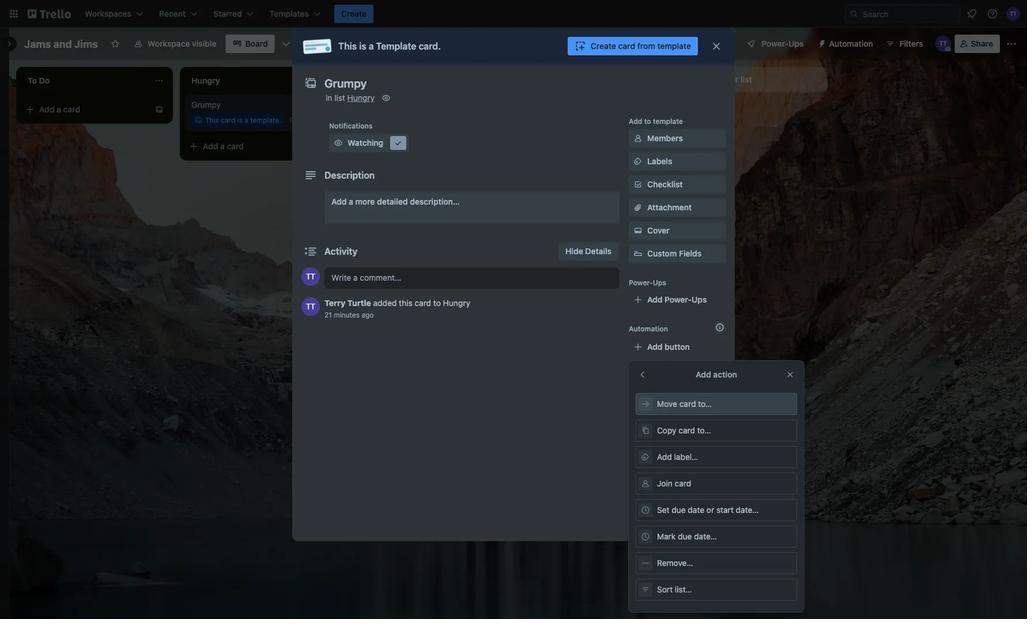 Task type: locate. For each thing, give the bounding box(es) containing it.
join
[[657, 479, 673, 488]]

list inside button
[[741, 75, 752, 84]]

ups up add power-ups
[[653, 278, 666, 286]]

to… down "move card to…" button
[[697, 426, 711, 435]]

sm image for members
[[632, 133, 644, 144]]

action
[[713, 370, 737, 379]]

sm image inside members link
[[632, 133, 644, 144]]

0 horizontal spatial date…
[[694, 532, 717, 541]]

add inside add label… button
[[657, 452, 672, 462]]

due for mark
[[678, 532, 692, 541]]

0 vertical spatial create
[[341, 9, 367, 18]]

share
[[971, 39, 993, 48], [647, 509, 669, 518]]

1 horizontal spatial template
[[647, 434, 682, 444]]

is down grumpy link
[[237, 116, 243, 124]]

1 vertical spatial list
[[334, 93, 345, 103]]

to inside terry turtle added this card to hungry 21 minutes ago
[[433, 298, 441, 308]]

visible
[[192, 39, 216, 48]]

is
[[359, 41, 366, 52], [237, 116, 243, 124]]

mark due date…
[[657, 532, 717, 541]]

delete
[[647, 486, 672, 495]]

0 horizontal spatial hide
[[565, 246, 583, 256]]

add a more detailed description… link
[[324, 191, 620, 224]]

star or unstar board image
[[111, 39, 120, 48]]

share down delete
[[647, 509, 669, 518]]

0 horizontal spatial share
[[647, 509, 669, 518]]

2 horizontal spatial power-
[[762, 39, 789, 48]]

power- down custom
[[629, 278, 653, 286]]

power-ups up the add another list button
[[762, 39, 804, 48]]

add power-ups
[[647, 295, 707, 304]]

copy down copy link
[[657, 426, 676, 435]]

move inside "move card to…" button
[[657, 399, 677, 409]]

sm image for template
[[632, 433, 644, 445]]

automation down search image
[[829, 39, 873, 48]]

automation up add button
[[629, 324, 668, 333]]

1 horizontal spatial from
[[667, 463, 685, 472]]

move up copy card to…
[[657, 399, 677, 409]]

0 vertical spatial power-
[[762, 39, 789, 48]]

add a card
[[39, 105, 80, 114], [367, 105, 408, 114], [203, 141, 244, 151]]

to up members
[[644, 117, 651, 125]]

date…
[[736, 505, 759, 515], [694, 532, 717, 541]]

due right set
[[672, 505, 686, 515]]

card
[[618, 41, 635, 51], [63, 105, 80, 114], [391, 105, 408, 114], [221, 116, 235, 124], [227, 141, 244, 151], [415, 298, 431, 308], [679, 399, 696, 409], [679, 426, 695, 435], [675, 479, 691, 488]]

list
[[741, 75, 752, 84], [334, 93, 345, 103], [687, 463, 698, 472]]

0 vertical spatial hide
[[565, 246, 583, 256]]

card inside terry turtle added this card to hungry 21 minutes ago
[[415, 298, 431, 308]]

1 vertical spatial create
[[591, 41, 616, 51]]

sm image inside automation 'button'
[[813, 35, 829, 51]]

1 horizontal spatial to
[[644, 117, 651, 125]]

2 vertical spatial terry turtle (terryturtle) image
[[301, 267, 320, 286]]

0 vertical spatial to
[[644, 117, 651, 125]]

0 horizontal spatial create
[[341, 9, 367, 18]]

0 vertical spatial copy
[[647, 411, 667, 421]]

1 horizontal spatial create
[[591, 41, 616, 51]]

delete link
[[629, 481, 726, 500]]

0 vertical spatial share
[[971, 39, 993, 48]]

template
[[657, 41, 691, 51], [653, 117, 683, 125]]

2 vertical spatial ups
[[692, 295, 707, 304]]

attachment button
[[629, 198, 726, 217]]

add a card for the left the 'create from template…' image add a card button
[[39, 105, 80, 114]]

1 vertical spatial due
[[678, 532, 692, 541]]

sm image inside watching button
[[333, 137, 344, 149]]

copy card to…
[[657, 426, 711, 435]]

to
[[644, 117, 651, 125], [433, 298, 441, 308]]

0 vertical spatial automation
[[829, 39, 873, 48]]

a
[[369, 41, 374, 52], [57, 105, 61, 114], [384, 105, 388, 114], [245, 116, 248, 124], [220, 141, 225, 151], [349, 197, 353, 206]]

is down create button
[[359, 41, 366, 52]]

1 horizontal spatial power-ups
[[762, 39, 804, 48]]

0 vertical spatial move
[[647, 388, 668, 398]]

template inside template button
[[647, 434, 682, 444]]

filters
[[900, 39, 923, 48]]

sm image inside delete link
[[632, 485, 644, 496]]

list down label…
[[687, 463, 698, 472]]

terry turtle (terryturtle) image right the filters
[[935, 36, 951, 52]]

1 horizontal spatial add a card
[[203, 141, 244, 151]]

2 vertical spatial power-
[[665, 295, 692, 304]]

sm image inside move link
[[632, 387, 644, 399]]

1 horizontal spatial is
[[359, 41, 366, 52]]

terry turtle (terryturtle) image up terry turtle (terryturtle) image
[[301, 267, 320, 286]]

sm image for hide from list
[[632, 462, 644, 473]]

list right another
[[741, 75, 752, 84]]

0 vertical spatial template
[[657, 41, 691, 51]]

1 vertical spatial copy
[[657, 426, 676, 435]]

1 vertical spatial template
[[647, 434, 682, 444]]

board link
[[226, 35, 275, 53]]

create for create card from template
[[591, 41, 616, 51]]

power- up the add another list button
[[762, 39, 789, 48]]

1 horizontal spatial hungry
[[443, 298, 470, 308]]

sm image
[[813, 35, 829, 51], [380, 92, 392, 104], [632, 133, 644, 144], [333, 137, 344, 149], [632, 156, 644, 167], [632, 387, 644, 399], [632, 410, 644, 422], [632, 485, 644, 496]]

0 horizontal spatial terry turtle (terryturtle) image
[[301, 267, 320, 286]]

hide details link
[[559, 242, 618, 261]]

create
[[341, 9, 367, 18], [591, 41, 616, 51]]

copy inside button
[[657, 426, 676, 435]]

power- down custom fields button
[[665, 295, 692, 304]]

0 vertical spatial is
[[359, 41, 366, 52]]

0 vertical spatial this
[[338, 41, 357, 52]]

2 horizontal spatial terry turtle (terryturtle) image
[[1006, 7, 1020, 21]]

added
[[373, 298, 397, 308]]

2 vertical spatial list
[[687, 463, 698, 472]]

2 horizontal spatial list
[[741, 75, 752, 84]]

1 vertical spatial to…
[[697, 426, 711, 435]]

1 horizontal spatial share button
[[955, 35, 1000, 53]]

1 horizontal spatial share
[[971, 39, 993, 48]]

1 horizontal spatial add a card button
[[184, 137, 314, 156]]

add to template
[[629, 117, 683, 125]]

sm image up add label… button
[[710, 433, 721, 445]]

add action
[[696, 370, 737, 379]]

None text field
[[319, 73, 699, 93]]

add a card for the 'create from template…' image to the right add a card button
[[203, 141, 244, 151]]

date… down set due date or start date… at the right
[[694, 532, 717, 541]]

ups down fields on the right
[[692, 295, 707, 304]]

1 vertical spatial hungry
[[443, 298, 470, 308]]

2 horizontal spatial add a card button
[[348, 100, 477, 119]]

terry turtle (terryturtle) image right open information menu icon
[[1006, 7, 1020, 21]]

hide from list link
[[629, 458, 726, 477]]

0 horizontal spatial power-ups
[[629, 278, 666, 286]]

move inside move link
[[647, 388, 668, 398]]

21 minutes ago link
[[324, 311, 374, 319]]

1 vertical spatial share button
[[629, 504, 726, 523]]

sm image for checklist
[[632, 179, 644, 190]]

sm image inside watching button
[[393, 137, 404, 149]]

this
[[399, 298, 412, 308]]

automation
[[829, 39, 873, 48], [629, 324, 668, 333]]

sm image left cover
[[632, 225, 644, 236]]

terry
[[324, 298, 345, 308]]

0 horizontal spatial to
[[433, 298, 441, 308]]

members link
[[629, 129, 726, 148]]

create from template… image
[[154, 105, 164, 114], [318, 142, 327, 151]]

from inside button
[[637, 41, 655, 51]]

sm image inside copy link
[[632, 410, 644, 422]]

automation inside automation 'button'
[[829, 39, 873, 48]]

0 horizontal spatial power-
[[629, 278, 653, 286]]

cover
[[647, 226, 670, 235]]

0 vertical spatial power-ups
[[762, 39, 804, 48]]

Write a comment text field
[[324, 267, 620, 288]]

hungry down "write a comment" text field at the top of the page
[[443, 298, 470, 308]]

to right this
[[433, 298, 441, 308]]

Board name text field
[[18, 35, 104, 53]]

this for this card is a template.
[[205, 116, 219, 124]]

add power-ups link
[[629, 290, 726, 309]]

return to previous screen image
[[638, 370, 647, 379]]

template.
[[250, 116, 281, 124]]

template
[[376, 41, 416, 52], [647, 434, 682, 444]]

create inside button
[[341, 9, 367, 18]]

0 vertical spatial due
[[672, 505, 686, 515]]

create inside button
[[591, 41, 616, 51]]

0 vertical spatial hungry
[[347, 93, 375, 103]]

due for set
[[672, 505, 686, 515]]

sm image left 'hide from list'
[[632, 462, 644, 473]]

add a card button
[[21, 100, 150, 119], [348, 100, 477, 119], [184, 137, 314, 156]]

copy link
[[629, 407, 726, 425]]

to… for copy card to…
[[697, 426, 711, 435]]

automation button
[[813, 35, 880, 53]]

power-ups inside power-ups button
[[762, 39, 804, 48]]

1 vertical spatial this
[[205, 116, 219, 124]]

0 vertical spatial from
[[637, 41, 655, 51]]

0 vertical spatial create from template… image
[[154, 105, 164, 114]]

this down grumpy
[[205, 116, 219, 124]]

0 vertical spatial list
[[741, 75, 752, 84]]

to… up the copy card to… button at right bottom
[[698, 399, 712, 409]]

to… for move card to…
[[698, 399, 712, 409]]

move down actions
[[647, 388, 668, 398]]

share left show menu image in the right of the page
[[971, 39, 993, 48]]

notifications
[[329, 122, 373, 130]]

0 horizontal spatial from
[[637, 41, 655, 51]]

show menu image
[[1006, 38, 1017, 50]]

primary element
[[0, 0, 1027, 28]]

terry turtle (terryturtle) image
[[1006, 7, 1020, 21], [935, 36, 951, 52], [301, 267, 320, 286]]

due right mark
[[678, 532, 692, 541]]

power-
[[762, 39, 789, 48], [629, 278, 653, 286], [665, 295, 692, 304]]

0 vertical spatial template
[[376, 41, 416, 52]]

1 vertical spatial automation
[[629, 324, 668, 333]]

sm image right watching
[[393, 137, 404, 149]]

add a card button for the left the 'create from template…' image
[[21, 100, 150, 119]]

sm image for automation
[[813, 35, 829, 51]]

sm image
[[393, 137, 404, 149], [632, 179, 644, 190], [632, 225, 644, 236], [632, 433, 644, 445], [710, 433, 721, 445], [632, 462, 644, 473]]

cover link
[[629, 221, 726, 240]]

2 horizontal spatial add a card
[[367, 105, 408, 114]]

share button down 0 notifications image
[[955, 35, 1000, 53]]

create from template… image up description
[[318, 142, 327, 151]]

from
[[637, 41, 655, 51], [667, 463, 685, 472]]

1 horizontal spatial hide
[[647, 463, 665, 472]]

hungry
[[347, 93, 375, 103], [443, 298, 470, 308]]

1 horizontal spatial this
[[338, 41, 357, 52]]

1 vertical spatial power-ups
[[629, 278, 666, 286]]

sm image inside the 'checklist' link
[[632, 179, 644, 190]]

0 horizontal spatial add a card button
[[21, 100, 150, 119]]

sm image inside cover link
[[632, 225, 644, 236]]

0 horizontal spatial this
[[205, 116, 219, 124]]

copy
[[647, 411, 667, 421], [657, 426, 676, 435]]

hide for hide details
[[565, 246, 583, 256]]

actions
[[629, 372, 654, 380]]

1 vertical spatial is
[[237, 116, 243, 124]]

hungry up notifications at the left top of the page
[[347, 93, 375, 103]]

1 horizontal spatial date…
[[736, 505, 759, 515]]

custom fields
[[647, 249, 702, 258]]

0 vertical spatial date…
[[736, 505, 759, 515]]

jams and jims
[[24, 37, 98, 50]]

terry turtle (terryturtle) image
[[301, 297, 320, 316]]

hide
[[565, 246, 583, 256], [647, 463, 665, 472]]

add inside the add another list button
[[692, 75, 707, 84]]

0 horizontal spatial template
[[376, 41, 416, 52]]

sm image for watching
[[333, 137, 344, 149]]

share button down delete link
[[629, 504, 726, 523]]

labels
[[647, 156, 672, 166]]

set due date or start date… button
[[636, 499, 797, 521]]

1 vertical spatial ups
[[653, 278, 666, 286]]

sm image inside labels link
[[632, 156, 644, 167]]

sm image down copy link
[[632, 433, 644, 445]]

power-ups down custom
[[629, 278, 666, 286]]

template up the add label…
[[647, 434, 682, 444]]

hungry link
[[347, 93, 375, 103]]

hide details
[[565, 246, 612, 256]]

mark
[[657, 532, 676, 541]]

1 horizontal spatial list
[[687, 463, 698, 472]]

0 horizontal spatial list
[[334, 93, 345, 103]]

add
[[692, 75, 707, 84], [39, 105, 54, 114], [367, 105, 382, 114], [629, 117, 642, 125], [203, 141, 218, 151], [331, 197, 347, 206], [647, 295, 663, 304], [647, 342, 663, 352], [696, 370, 711, 379], [657, 452, 672, 462]]

add button
[[647, 342, 690, 352]]

0 vertical spatial to…
[[698, 399, 712, 409]]

1 vertical spatial move
[[657, 399, 677, 409]]

this down create button
[[338, 41, 357, 52]]

hide left details
[[565, 246, 583, 256]]

hide up join
[[647, 463, 665, 472]]

share for top share button
[[971, 39, 993, 48]]

1 vertical spatial share
[[647, 509, 669, 518]]

date… right start
[[736, 505, 759, 515]]

1 horizontal spatial automation
[[829, 39, 873, 48]]

sm image left checklist
[[632, 179, 644, 190]]

1 vertical spatial create from template… image
[[318, 142, 327, 151]]

2 horizontal spatial ups
[[789, 39, 804, 48]]

filters button
[[882, 35, 927, 53]]

list right the in in the top of the page
[[334, 93, 345, 103]]

template left card.
[[376, 41, 416, 52]]

create from template… image left grumpy
[[154, 105, 164, 114]]

1 vertical spatial to
[[433, 298, 441, 308]]

copy down the "move card to…"
[[647, 411, 667, 421]]

share button
[[955, 35, 1000, 53], [629, 504, 726, 523]]

to…
[[698, 399, 712, 409], [697, 426, 711, 435]]

ups left automation 'button' at the right of the page
[[789, 39, 804, 48]]

add inside add button button
[[647, 342, 663, 352]]

0 horizontal spatial add a card
[[39, 105, 80, 114]]

1 horizontal spatial terry turtle (terryturtle) image
[[935, 36, 951, 52]]

sm image inside hide from list link
[[632, 462, 644, 473]]

1 vertical spatial hide
[[647, 463, 665, 472]]

0 vertical spatial ups
[[789, 39, 804, 48]]



Task type: describe. For each thing, give the bounding box(es) containing it.
power-ups button
[[739, 35, 811, 53]]

1 vertical spatial template
[[653, 117, 683, 125]]

1 vertical spatial date…
[[694, 532, 717, 541]]

create card from template button
[[568, 37, 698, 55]]

grumpy
[[191, 100, 221, 110]]

1 horizontal spatial create from template… image
[[318, 142, 327, 151]]

board
[[245, 39, 268, 48]]

this for this is a template card.
[[338, 41, 357, 52]]

card inside 'button'
[[675, 479, 691, 488]]

members
[[647, 133, 683, 143]]

details
[[585, 246, 612, 256]]

power- inside button
[[762, 39, 789, 48]]

Search field
[[859, 5, 960, 22]]

more
[[355, 197, 375, 206]]

move card to… button
[[636, 393, 797, 415]]

0 vertical spatial terry turtle (terryturtle) image
[[1006, 7, 1020, 21]]

button
[[665, 342, 690, 352]]

label…
[[674, 452, 698, 462]]

template inside button
[[657, 41, 691, 51]]

add a card for the right add a card button
[[367, 105, 408, 114]]

hungry inside terry turtle added this card to hungry 21 minutes ago
[[443, 298, 470, 308]]

list for add another list
[[741, 75, 752, 84]]

ups inside button
[[789, 39, 804, 48]]

add a card button for the 'create from template…' image to the right
[[184, 137, 314, 156]]

remove… button
[[636, 552, 797, 574]]

customize views image
[[281, 38, 292, 50]]

add inside 'add power-ups' link
[[647, 295, 663, 304]]

sm image for delete
[[632, 485, 644, 496]]

start
[[716, 505, 734, 515]]

remove…
[[657, 558, 693, 568]]

set
[[657, 505, 669, 515]]

list for hide from list
[[687, 463, 698, 472]]

0 horizontal spatial ups
[[653, 278, 666, 286]]

0 horizontal spatial hungry
[[347, 93, 375, 103]]

switch to… image
[[8, 8, 20, 20]]

0 notifications image
[[965, 7, 979, 21]]

workspace
[[147, 39, 190, 48]]

join card button
[[636, 473, 797, 495]]

checklist link
[[629, 175, 726, 194]]

add another list button
[[671, 67, 828, 92]]

close popover image
[[786, 370, 795, 379]]

create for create
[[341, 9, 367, 18]]

attachment
[[647, 203, 692, 212]]

sort
[[657, 585, 673, 594]]

add button button
[[629, 338, 726, 356]]

0 horizontal spatial automation
[[629, 324, 668, 333]]

this card is a template.
[[205, 116, 281, 124]]

terry turtle added this card to hungry 21 minutes ago
[[324, 298, 470, 319]]

turtle
[[347, 298, 371, 308]]

hide from list
[[647, 463, 698, 472]]

copy for copy card to…
[[657, 426, 676, 435]]

sort list… button
[[636, 579, 797, 601]]

card.
[[419, 41, 441, 52]]

minutes
[[334, 311, 360, 319]]

0 vertical spatial share button
[[955, 35, 1000, 53]]

detailed
[[377, 197, 408, 206]]

1 horizontal spatial power-
[[665, 295, 692, 304]]

and
[[53, 37, 72, 50]]

jims
[[74, 37, 98, 50]]

custom
[[647, 249, 677, 258]]

set due date or start date…
[[657, 505, 759, 515]]

move card to…
[[657, 399, 712, 409]]

add label… button
[[636, 446, 797, 468]]

list…
[[675, 585, 692, 594]]

21
[[324, 311, 332, 319]]

1 vertical spatial power-
[[629, 278, 653, 286]]

open information menu image
[[987, 8, 998, 20]]

fields
[[679, 249, 702, 258]]

custom fields button
[[629, 248, 726, 259]]

sort list…
[[657, 585, 692, 594]]

0 horizontal spatial create from template… image
[[154, 105, 164, 114]]

add inside add a more detailed description… link
[[331, 197, 347, 206]]

description
[[324, 170, 375, 181]]

sm image for move
[[632, 387, 644, 399]]

sm image for cover
[[632, 225, 644, 236]]

add label…
[[657, 452, 698, 462]]

1 vertical spatial terry turtle (terryturtle) image
[[935, 36, 951, 52]]

move for move card to…
[[657, 399, 677, 409]]

join card
[[657, 479, 691, 488]]

create card from template
[[591, 41, 691, 51]]

workspace visible
[[147, 39, 216, 48]]

copy card to… button
[[636, 420, 797, 441]]

labels link
[[629, 152, 726, 171]]

or
[[707, 505, 714, 515]]

mark due date… button
[[636, 526, 797, 548]]

move for move
[[647, 388, 668, 398]]

ago
[[362, 311, 374, 319]]

watching button
[[329, 134, 409, 152]]

sm image for labels
[[632, 156, 644, 167]]

activity
[[324, 246, 358, 257]]

checklist
[[647, 180, 683, 189]]

in list hungry
[[326, 93, 375, 103]]

template button
[[629, 430, 726, 448]]

share for share button to the left
[[647, 509, 669, 518]]

description…
[[410, 197, 460, 206]]

another
[[709, 75, 739, 84]]

add a more detailed description…
[[331, 197, 460, 206]]

in
[[326, 93, 332, 103]]

jams
[[24, 37, 51, 50]]

hide for hide from list
[[647, 463, 665, 472]]

create button
[[334, 5, 374, 23]]

search image
[[850, 9, 859, 18]]

date
[[688, 505, 704, 515]]

1 horizontal spatial ups
[[692, 295, 707, 304]]

0 horizontal spatial share button
[[629, 504, 726, 523]]

watching
[[348, 138, 383, 148]]

grumpy link
[[191, 99, 325, 111]]

0 horizontal spatial is
[[237, 116, 243, 124]]

1 vertical spatial from
[[667, 463, 685, 472]]

this is a template card.
[[338, 41, 441, 52]]

sm image for copy
[[632, 410, 644, 422]]

add another list
[[692, 75, 752, 84]]

copy for copy
[[647, 411, 667, 421]]

move link
[[629, 384, 726, 402]]



Task type: vqa. For each thing, say whether or not it's contained in the screenshot.
Try Premium free for 14 days button
no



